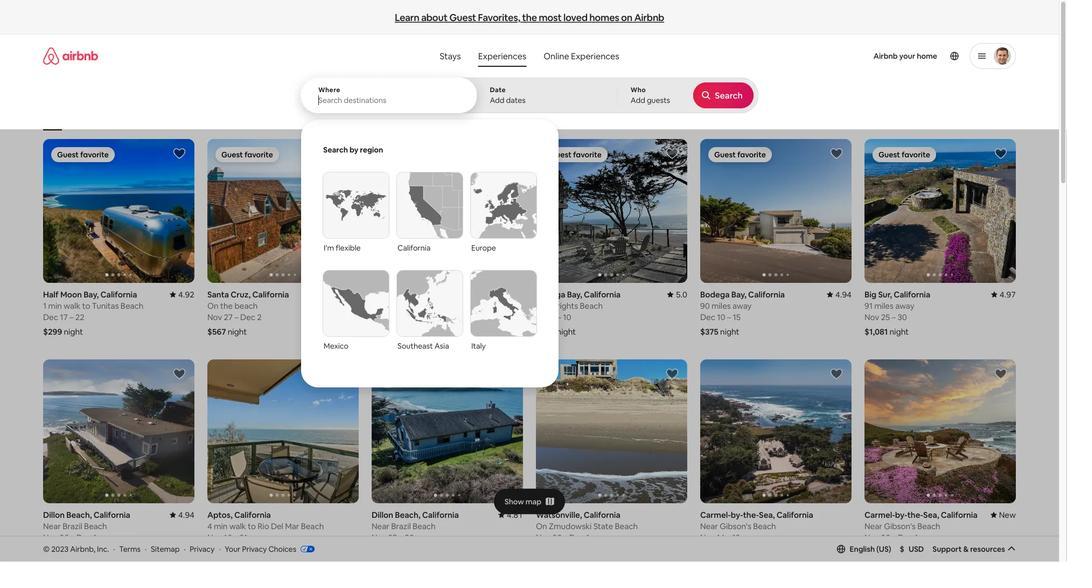 Task type: vqa. For each thing, say whether or not it's contained in the screenshot.


Task type: locate. For each thing, give the bounding box(es) containing it.
bodega
[[536, 289, 566, 300], [701, 289, 730, 300]]

nov for santa cruz, california on the beach nov 27 – dec 2 $567 night
[[208, 312, 222, 322]]

nov inside carmel-by-the-sea, california near gibson's beach nov 26 – dec 1 $3,000 night
[[865, 532, 880, 543]]

2 the- from the left
[[908, 510, 924, 520]]

1 vertical spatial 4.94
[[178, 510, 195, 520]]

bodega up the 90
[[701, 289, 730, 300]]

30 inside dillon beach, california near brazil beach nov 25 – 30
[[405, 532, 414, 543]]

aptos, california 4 min walk to rio del mar beach nov 16 – 21 $315 night
[[208, 510, 324, 557]]

4.94 left aptos,
[[178, 510, 195, 520]]

beach inside carmel-by-the-sea, california near gibson's beach nov 26 – dec 1 $3,000 night
[[918, 521, 941, 531]]

none search field containing stays
[[301, 34, 759, 388]]

2 4.9 from the left
[[512, 289, 523, 300]]

–
[[69, 312, 74, 322], [235, 312, 239, 322], [399, 312, 403, 322], [558, 312, 562, 322], [728, 312, 732, 322], [892, 312, 896, 322], [71, 532, 75, 543], [234, 532, 238, 543], [399, 532, 403, 543], [564, 532, 568, 543], [727, 532, 731, 543], [893, 532, 897, 543]]

group for $375
[[701, 139, 852, 283]]

1 away from the left
[[733, 300, 752, 311]]

2 away from the left
[[896, 300, 915, 311]]

27
[[224, 312, 233, 322]]

miles inside bodega bay, california 90 miles away dec 10 – 15 $375 night
[[712, 300, 731, 311]]

1 inside watsonville, california on zmudowski state beach nov 26 – dec 1
[[586, 532, 590, 543]]

california inside watsonville, california on zmudowski state beach nov 26 – dec 1
[[584, 510, 621, 520]]

away up 15
[[733, 300, 752, 311]]

1 vertical spatial airbnb
[[874, 51, 898, 61]]

privacy down 4
[[190, 544, 215, 554]]

experiences inside button
[[478, 50, 527, 61]]

0 horizontal spatial 4.9
[[347, 289, 359, 300]]

night up the southeast
[[393, 326, 412, 337]]

– inside santa cruz, california on the beach nov 27 – dec 2 $567 night
[[235, 312, 239, 322]]

· right inc. at bottom
[[113, 544, 115, 554]]

$315
[[208, 547, 225, 557]]

on for santa
[[208, 300, 219, 311]]

30 inside big sur, california 91 miles away nov 25 – 30 $1,081 night
[[898, 312, 908, 322]]

1 sea, from the left
[[759, 510, 775, 520]]

group for $1,586
[[43, 359, 195, 503]]

to inside aptos, california 4 min walk to rio del mar beach nov 16 – 21 $315 night
[[248, 521, 256, 531]]

tunitas
[[92, 300, 119, 311]]

beach inside dillon beach, california near brazil beach nov 26 – dec 1 $1,586 night
[[84, 521, 107, 531]]

watsonville, california on zmudowski state beach nov 26 – dec 1
[[536, 510, 638, 543]]

10 down wrights
[[563, 312, 572, 322]]

about
[[421, 11, 448, 24]]

2 carmel- from the left
[[865, 510, 896, 520]]

0 horizontal spatial airbnb
[[635, 11, 665, 24]]

26 inside watsonville, california on zmudowski state beach nov 26 – dec 1
[[553, 532, 562, 543]]

1 the- from the left
[[744, 510, 759, 520]]

search
[[323, 145, 348, 155]]

0 horizontal spatial the-
[[744, 510, 759, 520]]

airbnb right on
[[635, 11, 665, 24]]

beach inside aptos, california 4 min walk to rio del mar beach nov 16 – 21 $315 night
[[301, 521, 324, 531]]

dillon inside dillon beach, california near brazil beach nov 26 – dec 1 $1,586 night
[[43, 510, 65, 520]]

carmel- up (us)
[[865, 510, 896, 520]]

group for $1,081
[[865, 139, 1017, 283]]

30 for beach
[[405, 532, 414, 543]]

privacy link
[[190, 544, 215, 554]]

dillon
[[43, 510, 65, 520], [372, 510, 393, 520]]

· right terms link
[[145, 544, 147, 554]]

0 horizontal spatial 4.94
[[178, 510, 195, 520]]

10 left 15
[[718, 312, 726, 322]]

0 horizontal spatial by-
[[731, 510, 744, 520]]

0 horizontal spatial beach,
[[66, 510, 92, 520]]

1 vertical spatial min
[[214, 521, 228, 531]]

bodega for wrights
[[536, 289, 566, 300]]

4.9 for santa cruz, california on the beach nov 27 – dec 2 $567 night
[[347, 289, 359, 300]]

group for $299
[[43, 139, 195, 283]]

1 experiences from the left
[[478, 50, 527, 61]]

1 · from the left
[[113, 544, 115, 554]]

dillon beach, california near brazil beach nov 25 – 30
[[372, 510, 459, 543]]

near inside dillon beach, california near brazil beach nov 26 – dec 1 $1,586 night
[[43, 521, 61, 531]]

25
[[882, 312, 891, 322], [388, 532, 397, 543]]

1 horizontal spatial miles
[[875, 300, 894, 311]]

group containing amazing views
[[43, 88, 832, 130]]

0 horizontal spatial walk
[[64, 300, 80, 311]]

walk up 21
[[229, 521, 246, 531]]

2 add from the left
[[631, 95, 646, 105]]

bodega inside bodega bay, california 90 miles away dec 10 – 15 $375 night
[[701, 289, 730, 300]]

25 for miles
[[882, 312, 891, 322]]

away right 91
[[896, 300, 915, 311]]

gibson's inside carmel-by-the-sea, california near gibson's beach nov 26 – dec 1 $3,000 night
[[885, 521, 916, 531]]

0 horizontal spatial experiences
[[478, 50, 527, 61]]

nov inside dillon beach, california near brazil beach nov 26 – dec 1 $1,586 night
[[43, 532, 58, 543]]

4.94 for bodega bay, california 90 miles away dec 10 – 15 $375 night
[[836, 289, 852, 300]]

· left privacy link
[[184, 544, 186, 554]]

privacy down 21
[[242, 544, 267, 554]]

beach inside the moss landing, california on the beach nov 26 – dec 1 $366 night
[[399, 300, 422, 311]]

0 horizontal spatial 25
[[388, 532, 397, 543]]

1 horizontal spatial by-
[[896, 510, 908, 520]]

beach, inside dillon beach, california near brazil beach nov 25 – 30
[[395, 510, 421, 520]]

1 vertical spatial to
[[248, 521, 256, 531]]

2 sea, from the left
[[924, 510, 940, 520]]

0 vertical spatial 4.94
[[836, 289, 852, 300]]

night right $650
[[557, 326, 576, 337]]

3 bay, from the left
[[732, 289, 747, 300]]

california
[[398, 243, 431, 253], [101, 289, 137, 300], [253, 289, 289, 300], [427, 289, 464, 300], [584, 289, 621, 300], [749, 289, 785, 300], [894, 289, 931, 300], [94, 510, 130, 520], [234, 510, 271, 520], [422, 510, 459, 520], [584, 510, 621, 520], [777, 510, 814, 520], [941, 510, 978, 520]]

2 beach from the left
[[399, 300, 422, 311]]

1 horizontal spatial 4.94
[[836, 289, 852, 300]]

i'm flexible
[[324, 243, 361, 253]]

2 horizontal spatial bay,
[[732, 289, 747, 300]]

15
[[733, 312, 741, 322]]

beach down landing,
[[399, 300, 422, 311]]

1 by- from the left
[[731, 510, 744, 520]]

gibson's for dec
[[885, 521, 916, 531]]

2 10 from the left
[[718, 312, 726, 322]]

sitemap link
[[151, 544, 180, 554]]

1 down the half
[[43, 300, 46, 311]]

beach, for dec
[[66, 510, 92, 520]]

1 horizontal spatial experiences
[[571, 50, 620, 61]]

1 horizontal spatial bay,
[[567, 289, 583, 300]]

0 horizontal spatial sea,
[[759, 510, 775, 520]]

0 horizontal spatial away
[[733, 300, 752, 311]]

california inside the experiences tab panel
[[398, 243, 431, 253]]

on down the moss
[[372, 300, 383, 311]]

on down santa
[[208, 300, 219, 311]]

1 add from the left
[[490, 95, 505, 105]]

night down 21
[[227, 547, 246, 557]]

english
[[850, 544, 875, 554]]

gibson's inside carmel-by-the-sea, california near gibson's beach nov 14 – 19
[[720, 521, 752, 531]]

sitemap
[[151, 544, 180, 554]]

miles right the 90
[[712, 300, 731, 311]]

group for $315
[[208, 359, 359, 503]]

carmel- for carmel-by-the-sea, california near gibson's beach nov 14 – 19
[[701, 510, 731, 520]]

1 horizontal spatial min
[[214, 521, 228, 531]]

nov inside santa cruz, california on the beach nov 27 – dec 2 $567 night
[[208, 312, 222, 322]]

loved
[[564, 11, 588, 24]]

support & resources button
[[933, 544, 1017, 554]]

1 horizontal spatial 25
[[882, 312, 891, 322]]

learn
[[395, 11, 420, 24]]

1 horizontal spatial privacy
[[242, 544, 267, 554]]

1 horizontal spatial dillon
[[372, 510, 393, 520]]

to left "rio"
[[248, 521, 256, 531]]

4.94
[[836, 289, 852, 300], [178, 510, 195, 520]]

30
[[898, 312, 908, 322], [405, 532, 414, 543]]

2 beach, from the left
[[395, 510, 421, 520]]

sea, for 19
[[759, 510, 775, 520]]

1 horizontal spatial add
[[631, 95, 646, 105]]

bay, for bodega bay, california 90 miles away dec 10 – 15 $375 night
[[732, 289, 747, 300]]

1 horizontal spatial walk
[[229, 521, 246, 531]]

bay, for bodega bay, california on wrights beach jan 5 – 10 $650 night
[[567, 289, 583, 300]]

airbnb your home
[[874, 51, 938, 61]]

add to wishlist: bodega bay, california image
[[831, 147, 844, 160]]

terms
[[119, 544, 141, 554]]

the up 27
[[220, 300, 233, 311]]

26 up (us)
[[882, 532, 891, 543]]

1 beach from the left
[[235, 300, 258, 311]]

4.94 for dillon beach, california near brazil beach nov 26 – dec 1 $1,586 night
[[178, 510, 195, 520]]

miles inside big sur, california 91 miles away nov 25 – 30 $1,081 night
[[875, 300, 894, 311]]

0 horizontal spatial the
[[220, 300, 233, 311]]

the- inside carmel-by-the-sea, california near gibson's beach nov 26 – dec 1 $3,000 night
[[908, 510, 924, 520]]

near
[[43, 521, 61, 531], [372, 521, 390, 531], [701, 521, 718, 531], [865, 521, 883, 531]]

california inside aptos, california 4 min walk to rio del mar beach nov 16 – 21 $315 night
[[234, 510, 271, 520]]

experiences up the date on the left top
[[478, 50, 527, 61]]

on up jan
[[536, 300, 547, 311]]

2 by- from the left
[[896, 510, 908, 520]]

gibson's up $
[[885, 521, 916, 531]]

1 horizontal spatial away
[[896, 300, 915, 311]]

away for nov 25 – 30
[[896, 300, 915, 311]]

who add guests
[[631, 86, 671, 105]]

25 inside big sur, california 91 miles away nov 25 – 30 $1,081 night
[[882, 312, 891, 322]]

26 inside the moss landing, california on the beach nov 26 – dec 1 $366 night
[[388, 312, 398, 322]]

None search field
[[301, 34, 759, 388]]

add for add dates
[[490, 95, 505, 105]]

brazil for 26
[[63, 521, 82, 531]]

4 near from the left
[[865, 521, 883, 531]]

dec up $
[[898, 532, 913, 543]]

group
[[43, 88, 832, 130], [43, 139, 195, 283], [208, 139, 359, 283], [372, 139, 523, 283], [536, 139, 688, 283], [701, 139, 852, 283], [865, 139, 1017, 283], [43, 359, 195, 503], [208, 359, 359, 503], [372, 359, 523, 503], [536, 359, 688, 503], [701, 359, 852, 503], [865, 359, 1017, 503]]

mexico
[[324, 341, 349, 351]]

night down 27
[[228, 326, 247, 337]]

add down who
[[631, 95, 646, 105]]

by-
[[731, 510, 744, 520], [896, 510, 908, 520]]

1 brazil from the left
[[63, 521, 82, 531]]

1 gibson's from the left
[[720, 521, 752, 531]]

miles
[[712, 300, 731, 311], [875, 300, 894, 311]]

1 vertical spatial 30
[[405, 532, 414, 543]]

2 gibson's from the left
[[885, 521, 916, 531]]

night right 2023
[[69, 547, 89, 557]]

on inside santa cruz, california on the beach nov 27 – dec 2 $567 night
[[208, 300, 219, 311]]

1 vertical spatial walk
[[229, 521, 246, 531]]

1 horizontal spatial 10
[[718, 312, 726, 322]]

1 inside the moss landing, california on the beach nov 26 – dec 1 $366 night
[[422, 312, 425, 322]]

on inside bodega bay, california on wrights beach jan 5 – 10 $650 night
[[536, 300, 547, 311]]

add to wishlist: watsonville, california image
[[666, 368, 679, 381]]

3 near from the left
[[701, 521, 718, 531]]

1 bay, from the left
[[84, 289, 99, 300]]

nov inside big sur, california 91 miles away nov 25 – 30 $1,081 night
[[865, 312, 880, 322]]

bay, inside bodega bay, california 90 miles away dec 10 – 15 $375 night
[[732, 289, 747, 300]]

miles for 25
[[875, 300, 894, 311]]

1 horizontal spatial 4.9
[[512, 289, 523, 300]]

30 for away
[[898, 312, 908, 322]]

26 down zmudowski
[[553, 532, 562, 543]]

– inside big sur, california 91 miles away nov 25 – 30 $1,081 night
[[892, 312, 896, 322]]

– inside watsonville, california on zmudowski state beach nov 26 – dec 1
[[564, 532, 568, 543]]

2 horizontal spatial the
[[522, 11, 537, 24]]

1 horizontal spatial 30
[[898, 312, 908, 322]]

1 down landing,
[[422, 312, 425, 322]]

© 2023 airbnb, inc. ·
[[43, 544, 115, 554]]

26 up 2023
[[60, 532, 69, 543]]

experiences right online
[[571, 50, 620, 61]]

on inside the moss landing, california on the beach nov 26 – dec 1 $366 night
[[372, 300, 383, 311]]

0 horizontal spatial miles
[[712, 300, 731, 311]]

add to wishlist: santa cruz, california image
[[337, 147, 350, 160]]

beach down cruz,
[[235, 300, 258, 311]]

walk inside aptos, california 4 min walk to rio del mar beach nov 16 – 21 $315 night
[[229, 521, 246, 531]]

california inside bodega bay, california on wrights beach jan 5 – 10 $650 night
[[584, 289, 621, 300]]

0 vertical spatial 30
[[898, 312, 908, 322]]

dillon beach, california near brazil beach nov 26 – dec 1 $1,586 night
[[43, 510, 130, 557]]

– inside "half moon bay, california 1 min walk to tunitas beach dec 17 – 22 $299 night"
[[69, 312, 74, 322]]

dec down landing,
[[405, 312, 420, 322]]

the inside santa cruz, california on the beach nov 27 – dec 2 $567 night
[[220, 300, 233, 311]]

night right $1,081
[[890, 326, 909, 337]]

0 horizontal spatial beach
[[235, 300, 258, 311]]

to inside "half moon bay, california 1 min walk to tunitas beach dec 17 – 22 $299 night"
[[82, 300, 90, 311]]

night inside carmel-by-the-sea, california near gibson's beach nov 26 – dec 1 $3,000 night
[[893, 547, 912, 557]]

10 inside bodega bay, california on wrights beach jan 5 – 10 $650 night
[[563, 312, 572, 322]]

2 near from the left
[[372, 521, 390, 531]]

beach,
[[66, 510, 92, 520], [395, 510, 421, 520]]

2 dillon from the left
[[372, 510, 393, 520]]

26 inside carmel-by-the-sea, california near gibson's beach nov 26 – dec 1 $3,000 night
[[882, 532, 891, 543]]

carmel- for carmel-by-the-sea, california near gibson's beach nov 26 – dec 1 $3,000 night
[[865, 510, 896, 520]]

26
[[388, 312, 398, 322], [60, 532, 69, 543], [553, 532, 562, 543], [882, 532, 891, 543]]

1 horizontal spatial beach,
[[395, 510, 421, 520]]

night inside aptos, california 4 min walk to rio del mar beach nov 16 – 21 $315 night
[[227, 547, 246, 557]]

the- inside carmel-by-the-sea, california near gibson's beach nov 14 – 19
[[744, 510, 759, 520]]

1 horizontal spatial the-
[[908, 510, 924, 520]]

experiences
[[478, 50, 527, 61], [571, 50, 620, 61]]

cabins
[[292, 114, 313, 123]]

min right 4
[[214, 521, 228, 531]]

2 bay, from the left
[[567, 289, 583, 300]]

by- for dec
[[896, 510, 908, 520]]

dillon for dillon beach, california near brazil beach nov 26 – dec 1 $1,586 night
[[43, 510, 65, 520]]

1 dillon from the left
[[43, 510, 65, 520]]

25 inside dillon beach, california near brazil beach nov 25 – 30
[[388, 532, 397, 543]]

by- inside carmel-by-the-sea, california near gibson's beach nov 26 – dec 1 $3,000 night
[[896, 510, 908, 520]]

miles down sur,
[[875, 300, 894, 311]]

dec down the 90
[[701, 312, 716, 322]]

national parks
[[540, 114, 584, 122]]

terms · sitemap · privacy ·
[[119, 544, 221, 554]]

0 vertical spatial min
[[48, 300, 62, 311]]

the left most
[[522, 11, 537, 24]]

2 bodega from the left
[[701, 289, 730, 300]]

night down 22
[[64, 326, 83, 337]]

night down 15
[[721, 326, 740, 337]]

by- for 19
[[731, 510, 744, 520]]

beach inside watsonville, california on zmudowski state beach nov 26 – dec 1
[[615, 521, 638, 531]]

dec left the 2
[[240, 312, 255, 322]]

1 privacy from the left
[[190, 544, 215, 554]]

near inside carmel-by-the-sea, california near gibson's beach nov 26 – dec 1 $3,000 night
[[865, 521, 883, 531]]

0 vertical spatial 25
[[882, 312, 891, 322]]

wrights
[[549, 300, 578, 311]]

beach inside dillon beach, california near brazil beach nov 25 – 30
[[413, 521, 436, 531]]

0 vertical spatial to
[[82, 300, 90, 311]]

by- inside carmel-by-the-sea, california near gibson's beach nov 14 – 19
[[731, 510, 744, 520]]

southeast
[[398, 341, 433, 351]]

most
[[539, 11, 562, 24]]

bodega inside bodega bay, california on wrights beach jan 5 – 10 $650 night
[[536, 289, 566, 300]]

1 miles from the left
[[712, 300, 731, 311]]

bodega up wrights
[[536, 289, 566, 300]]

dec inside watsonville, california on zmudowski state beach nov 26 – dec 1
[[570, 532, 585, 543]]

0 horizontal spatial brazil
[[63, 521, 82, 531]]

nov inside dillon beach, california near brazil beach nov 25 – 30
[[372, 532, 387, 543]]

add
[[490, 95, 505, 105], [631, 95, 646, 105]]

$375
[[701, 326, 719, 337]]

zmudowski
[[549, 521, 592, 531]]

moss landing, california on the beach nov 26 – dec 1 $366 night
[[372, 289, 464, 337]]

beach, inside dillon beach, california near brazil beach nov 26 – dec 1 $1,586 night
[[66, 510, 92, 520]]

to up 22
[[82, 300, 90, 311]]

1 down zmudowski
[[586, 532, 590, 543]]

near inside dillon beach, california near brazil beach nov 25 – 30
[[372, 521, 390, 531]]

group for $3,000
[[865, 359, 1017, 503]]

14
[[717, 532, 725, 543]]

0 horizontal spatial gibson's
[[720, 521, 752, 531]]

1 near from the left
[[43, 521, 61, 531]]

sea, inside carmel-by-the-sea, california near gibson's beach nov 14 – 19
[[759, 510, 775, 520]]

1 horizontal spatial gibson's
[[885, 521, 916, 531]]

beach inside santa cruz, california on the beach nov 27 – dec 2 $567 night
[[235, 300, 258, 311]]

1 horizontal spatial to
[[248, 521, 256, 531]]

amazing views
[[335, 114, 381, 122]]

beach for landing,
[[399, 300, 422, 311]]

bodega bay, california on wrights beach jan 5 – 10 $650 night
[[536, 289, 621, 337]]

on
[[208, 300, 219, 311], [372, 300, 383, 311], [536, 300, 547, 311], [536, 521, 547, 531]]

away inside big sur, california 91 miles away nov 25 – 30 $1,081 night
[[896, 300, 915, 311]]

1 up airbnb,
[[93, 532, 97, 543]]

1 10 from the left
[[563, 312, 572, 322]]

beach, for 30
[[395, 510, 421, 520]]

0 horizontal spatial min
[[48, 300, 62, 311]]

1 horizontal spatial airbnb
[[874, 51, 898, 61]]

10 inside bodega bay, california 90 miles away dec 10 – 15 $375 night
[[718, 312, 726, 322]]

gibson's for 19
[[720, 521, 752, 531]]

0 horizontal spatial to
[[82, 300, 90, 311]]

nov for watsonville, california on zmudowski state beach nov 26 – dec 1
[[536, 532, 551, 543]]

on down watsonville,
[[536, 521, 547, 531]]

0 horizontal spatial dillon
[[43, 510, 65, 520]]

privacy
[[190, 544, 215, 554], [242, 544, 267, 554]]

1 for moss landing, california on the beach nov 26 – dec 1 $366 night
[[422, 312, 425, 322]]

5
[[551, 312, 556, 322]]

night right (us)
[[893, 547, 912, 557]]

1 horizontal spatial brazil
[[391, 521, 411, 531]]

0 horizontal spatial 30
[[405, 532, 414, 543]]

min down the half
[[48, 300, 62, 311]]

half moon bay, california 1 min walk to tunitas beach dec 17 – 22 $299 night
[[43, 289, 144, 337]]

airbnb inside profile element
[[874, 51, 898, 61]]

the-
[[744, 510, 759, 520], [908, 510, 924, 520]]

1 horizontal spatial bodega
[[701, 289, 730, 300]]

0 horizontal spatial add
[[490, 95, 505, 105]]

bay, inside bodega bay, california on wrights beach jan 5 – 10 $650 night
[[567, 289, 583, 300]]

1 horizontal spatial beach
[[399, 300, 422, 311]]

26 for zmudowski
[[553, 532, 562, 543]]

0 vertical spatial airbnb
[[635, 11, 665, 24]]

1 4.9 from the left
[[347, 289, 359, 300]]

carmel- up 14
[[701, 510, 731, 520]]

add down the date on the left top
[[490, 95, 505, 105]]

0 horizontal spatial 10
[[563, 312, 572, 322]]

region
[[360, 145, 383, 155]]

$1,081
[[865, 326, 888, 337]]

omg!
[[452, 114, 469, 123]]

0 horizontal spatial bodega
[[536, 289, 566, 300]]

the for 27
[[220, 300, 233, 311]]

carmel- inside carmel-by-the-sea, california near gibson's beach nov 14 – 19
[[701, 510, 731, 520]]

the inside the moss landing, california on the beach nov 26 – dec 1 $366 night
[[385, 300, 397, 311]]

26 up $366
[[388, 312, 398, 322]]

night
[[64, 326, 83, 337], [228, 326, 247, 337], [393, 326, 412, 337], [557, 326, 576, 337], [721, 326, 740, 337], [890, 326, 909, 337], [69, 547, 89, 557], [227, 547, 246, 557], [893, 547, 912, 557]]

california inside "half moon bay, california 1 min walk to tunitas beach dec 17 – 22 $299 night"
[[101, 289, 137, 300]]

1 bodega from the left
[[536, 289, 566, 300]]

1 inside dillon beach, california near brazil beach nov 26 – dec 1 $1,586 night
[[93, 532, 97, 543]]

min
[[48, 300, 62, 311], [214, 521, 228, 531]]

1 horizontal spatial sea,
[[924, 510, 940, 520]]

1 horizontal spatial carmel-
[[865, 510, 896, 520]]

carmel- inside carmel-by-the-sea, california near gibson's beach nov 26 – dec 1 $3,000 night
[[865, 510, 896, 520]]

1 horizontal spatial the
[[385, 300, 397, 311]]

0 horizontal spatial privacy
[[190, 544, 215, 554]]

add for add guests
[[631, 95, 646, 105]]

the down the moss
[[385, 300, 397, 311]]

0 vertical spatial walk
[[64, 300, 80, 311]]

bay, up 15
[[732, 289, 747, 300]]

· left your
[[219, 544, 221, 554]]

dec
[[43, 312, 58, 322], [240, 312, 255, 322], [405, 312, 420, 322], [701, 312, 716, 322], [76, 532, 92, 543], [570, 532, 585, 543], [898, 532, 913, 543]]

skiing
[[499, 114, 517, 123]]

dec up airbnb,
[[76, 532, 92, 543]]

learn about guest favorites, the most loved homes on airbnb
[[395, 11, 665, 24]]

dec left 17
[[43, 312, 58, 322]]

bay, up 'tunitas'
[[84, 289, 99, 300]]

by- up $
[[896, 510, 908, 520]]

add inside who add guests
[[631, 95, 646, 105]]

beach
[[235, 300, 258, 311], [399, 300, 422, 311]]

1 vertical spatial 25
[[388, 532, 397, 543]]

dec down zmudowski
[[570, 532, 585, 543]]

2 brazil from the left
[[391, 521, 411, 531]]

homes
[[590, 11, 620, 24]]

90
[[701, 300, 710, 311]]

the- for 19
[[744, 510, 759, 520]]

by- up '19'
[[731, 510, 744, 520]]

1 up usd
[[915, 532, 919, 543]]

4.94 left big
[[836, 289, 852, 300]]

1 carmel- from the left
[[701, 510, 731, 520]]

gibson's up '19'
[[720, 521, 752, 531]]

bay, up wrights
[[567, 289, 583, 300]]

2 miles from the left
[[875, 300, 894, 311]]

4.94 out of 5 average rating image
[[170, 510, 195, 520]]

add to wishlist: big sur, california image
[[995, 147, 1008, 160]]

big sur, california 91 miles away nov 25 – 30 $1,081 night
[[865, 289, 931, 337]]

mar
[[285, 521, 299, 531]]

nov for dillon beach, california near brazil beach nov 25 – 30
[[372, 532, 387, 543]]

0 horizontal spatial bay,
[[84, 289, 99, 300]]

airbnb left your
[[874, 51, 898, 61]]

nov inside the moss landing, california on the beach nov 26 – dec 1 $366 night
[[372, 312, 387, 322]]

1 beach, from the left
[[66, 510, 92, 520]]

walk down moon
[[64, 300, 80, 311]]

0 horizontal spatial carmel-
[[701, 510, 731, 520]]



Task type: describe. For each thing, give the bounding box(es) containing it.
national
[[540, 114, 566, 122]]

miles for 10
[[712, 300, 731, 311]]

dec inside carmel-by-the-sea, california near gibson's beach nov 26 – dec 1 $3,000 night
[[898, 532, 913, 543]]

– inside dillon beach, california near brazil beach nov 26 – dec 1 $1,586 night
[[71, 532, 75, 543]]

sur,
[[879, 289, 893, 300]]

2 · from the left
[[145, 544, 147, 554]]

night inside big sur, california 91 miles away nov 25 – 30 $1,081 night
[[890, 326, 909, 337]]

night inside the moss landing, california on the beach nov 26 – dec 1 $366 night
[[393, 326, 412, 337]]

experiences tab panel
[[301, 78, 759, 388]]

carmel-by-the-sea, california near gibson's beach nov 14 – 19
[[701, 510, 814, 543]]

online
[[544, 50, 569, 61]]

21
[[240, 532, 248, 543]]

2 privacy from the left
[[242, 544, 267, 554]]

4.81 out of 5 average rating image
[[498, 510, 523, 520]]

aptos,
[[208, 510, 233, 520]]

the for homes
[[522, 11, 537, 24]]

night inside santa cruz, california on the beach nov 27 – dec 2 $567 night
[[228, 326, 247, 337]]

– inside carmel-by-the-sea, california near gibson's beach nov 14 – 19
[[727, 532, 731, 543]]

asia
[[435, 341, 449, 351]]

your
[[225, 544, 241, 554]]

home
[[918, 51, 938, 61]]

airbnb your home link
[[868, 45, 944, 67]]

nov for big sur, california 91 miles away nov 25 – 30 $1,081 night
[[865, 312, 880, 322]]

add to wishlist: carmel-by-the-sea, california image
[[995, 368, 1008, 381]]

4.92
[[178, 289, 195, 300]]

night inside bodega bay, california 90 miles away dec 10 – 15 $375 night
[[721, 326, 740, 337]]

1 for watsonville, california on zmudowski state beach nov 26 – dec 1
[[586, 532, 590, 543]]

new
[[1000, 510, 1017, 520]]

new place to stay image
[[991, 510, 1017, 520]]

california inside carmel-by-the-sea, california near gibson's beach nov 26 – dec 1 $3,000 night
[[941, 510, 978, 520]]

show
[[505, 497, 524, 506]]

where
[[319, 86, 341, 94]]

southeast asia
[[398, 341, 449, 351]]

your privacy choices link
[[225, 544, 315, 555]]

1 inside carmel-by-the-sea, california near gibson's beach nov 26 – dec 1 $3,000 night
[[915, 532, 919, 543]]

2
[[257, 312, 262, 322]]

away for dec 10 – 15
[[733, 300, 752, 311]]

california inside bodega bay, california 90 miles away dec 10 – 15 $375 night
[[749, 289, 785, 300]]

english (us)
[[850, 544, 892, 554]]

california inside santa cruz, california on the beach nov 27 – dec 2 $567 night
[[253, 289, 289, 300]]

16
[[224, 532, 232, 543]]

group for $366
[[372, 139, 523, 283]]

big
[[865, 289, 877, 300]]

night inside "half moon bay, california 1 min walk to tunitas beach dec 17 – 22 $299 night"
[[64, 326, 83, 337]]

state
[[594, 521, 614, 531]]

show map
[[505, 497, 542, 506]]

usd
[[909, 544, 925, 554]]

jan
[[536, 312, 550, 322]]

4.9 for moss landing, california on the beach nov 26 – dec 1 $366 night
[[512, 289, 523, 300]]

walk inside "half moon bay, california 1 min walk to tunitas beach dec 17 – 22 $299 night"
[[64, 300, 80, 311]]

$1,586
[[43, 547, 68, 557]]

the- for dec
[[908, 510, 924, 520]]

91
[[865, 300, 873, 311]]

mansions
[[399, 114, 427, 123]]

half
[[43, 289, 59, 300]]

dec inside dillon beach, california near brazil beach nov 26 – dec 1 $1,586 night
[[76, 532, 92, 543]]

bodega bay, california 90 miles away dec 10 – 15 $375 night
[[701, 289, 785, 337]]

dec inside the moss landing, california on the beach nov 26 – dec 1 $366 night
[[405, 312, 420, 322]]

5.0 out of 5 average rating image
[[668, 289, 688, 300]]

1 inside "half moon bay, california 1 min walk to tunitas beach dec 17 – 22 $299 night"
[[43, 300, 46, 311]]

moon
[[60, 289, 82, 300]]

resources
[[971, 544, 1006, 554]]

2 experiences from the left
[[571, 50, 620, 61]]

night inside bodega bay, california on wrights beach jan 5 – 10 $650 night
[[557, 326, 576, 337]]

watsonville,
[[536, 510, 582, 520]]

on for moss
[[372, 300, 383, 311]]

4.97 out of 5 average rating image
[[992, 289, 1017, 300]]

sea, for dec
[[924, 510, 940, 520]]

amazing
[[335, 114, 362, 122]]

$366
[[372, 326, 391, 337]]

favorites,
[[478, 11, 520, 24]]

bodega for miles
[[701, 289, 730, 300]]

(us)
[[877, 544, 892, 554]]

– inside the moss landing, california on the beach nov 26 – dec 1 $366 night
[[399, 312, 403, 322]]

beach for cruz,
[[235, 300, 258, 311]]

views
[[363, 114, 381, 122]]

2023
[[51, 544, 69, 554]]

4.94 out of 5 average rating image
[[827, 289, 852, 300]]

nov for dillon beach, california near brazil beach nov 26 – dec 1 $1,586 night
[[43, 532, 58, 543]]

california inside dillon beach, california near brazil beach nov 26 – dec 1 $1,586 night
[[94, 510, 130, 520]]

show map button
[[494, 489, 566, 515]]

on for bodega
[[536, 300, 547, 311]]

nov for moss landing, california on the beach nov 26 – dec 1 $366 night
[[372, 312, 387, 322]]

by
[[350, 145, 359, 155]]

support & resources
[[933, 544, 1006, 554]]

what can we help you find? tab list
[[431, 45, 535, 67]]

4.97
[[1000, 289, 1017, 300]]

santa
[[208, 289, 229, 300]]

santa cruz, california on the beach nov 27 – dec 2 $567 night
[[208, 289, 289, 337]]

min inside "half moon bay, california 1 min walk to tunitas beach dec 17 – 22 $299 night"
[[48, 300, 62, 311]]

your privacy choices
[[225, 544, 297, 554]]

support
[[933, 544, 962, 554]]

who
[[631, 86, 646, 94]]

$299
[[43, 326, 62, 337]]

i'm
[[324, 243, 334, 253]]

bay, inside "half moon bay, california 1 min walk to tunitas beach dec 17 – 22 $299 night"
[[84, 289, 99, 300]]

profile element
[[638, 34, 1017, 78]]

– inside bodega bay, california on wrights beach jan 5 – 10 $650 night
[[558, 312, 562, 322]]

brazil for 25
[[391, 521, 411, 531]]

– inside aptos, california 4 min walk to rio del mar beach nov 16 – 21 $315 night
[[234, 532, 238, 543]]

– inside bodega bay, california 90 miles away dec 10 – 15 $375 night
[[728, 312, 732, 322]]

california inside big sur, california 91 miles away nov 25 – 30 $1,081 night
[[894, 289, 931, 300]]

california inside dillon beach, california near brazil beach nov 25 – 30
[[422, 510, 459, 520]]

guests
[[647, 95, 671, 105]]

dec inside bodega bay, california 90 miles away dec 10 – 15 $375 night
[[701, 312, 716, 322]]

landing,
[[393, 289, 426, 300]]

dates
[[506, 95, 526, 105]]

&
[[964, 544, 969, 554]]

on
[[621, 11, 633, 24]]

dec inside "half moon bay, california 1 min walk to tunitas beach dec 17 – 22 $299 night"
[[43, 312, 58, 322]]

carmel-by-the-sea, california near gibson's beach nov 26 – dec 1 $3,000 night
[[865, 510, 978, 557]]

online experiences
[[544, 50, 620, 61]]

inc.
[[97, 544, 109, 554]]

nov inside carmel-by-the-sea, california near gibson's beach nov 14 – 19
[[701, 532, 715, 543]]

26 for on
[[388, 312, 398, 322]]

italy
[[472, 341, 486, 351]]

stays button
[[431, 45, 470, 67]]

3 · from the left
[[184, 544, 186, 554]]

4.9 out of 5 average rating image
[[503, 289, 523, 300]]

– inside carmel-by-the-sea, california near gibson's beach nov 26 – dec 1 $3,000 night
[[893, 532, 897, 543]]

25 for brazil
[[388, 532, 397, 543]]

4.92 out of 5 average rating image
[[170, 289, 195, 300]]

$ usd
[[900, 544, 925, 554]]

group for $567
[[208, 139, 359, 283]]

22
[[75, 312, 84, 322]]

california inside the moss landing, california on the beach nov 26 – dec 1 $366 night
[[427, 289, 464, 300]]

17
[[60, 312, 68, 322]]

on inside watsonville, california on zmudowski state beach nov 26 – dec 1
[[536, 521, 547, 531]]

online experiences link
[[535, 45, 628, 67]]

california inside carmel-by-the-sea, california near gibson's beach nov 14 – 19
[[777, 510, 814, 520]]

$650
[[536, 326, 555, 337]]

$567
[[208, 326, 226, 337]]

nov inside aptos, california 4 min walk to rio del mar beach nov 16 – 21 $315 night
[[208, 532, 222, 543]]

learn about guest favorites, the most loved homes on airbnb link
[[391, 7, 669, 28]]

19
[[733, 532, 741, 543]]

4.81
[[507, 510, 523, 520]]

– inside dillon beach, california near brazil beach nov 25 – 30
[[399, 532, 403, 543]]

dec inside santa cruz, california on the beach nov 27 – dec 2 $567 night
[[240, 312, 255, 322]]

$
[[900, 544, 905, 554]]

$3,000
[[865, 547, 891, 557]]

26 for near
[[60, 532, 69, 543]]

rio
[[258, 521, 269, 531]]

night inside dillon beach, california near brazil beach nov 26 – dec 1 $1,586 night
[[69, 547, 89, 557]]

dillon for dillon beach, california near brazil beach nov 25 – 30
[[372, 510, 393, 520]]

4.9 out of 5 average rating image
[[339, 289, 359, 300]]

add to wishlist: dillon beach, california image
[[173, 368, 186, 381]]

the for 26
[[385, 300, 397, 311]]

min inside aptos, california 4 min walk to rio del mar beach nov 16 – 21 $315 night
[[214, 521, 228, 531]]

add to wishlist: bodega bay, california image
[[666, 147, 679, 160]]

1 for dillon beach, california near brazil beach nov 26 – dec 1 $1,586 night
[[93, 532, 97, 543]]

beach inside "half moon bay, california 1 min walk to tunitas beach dec 17 – 22 $299 night"
[[121, 300, 144, 311]]

your
[[900, 51, 916, 61]]

search by region
[[323, 145, 383, 155]]

date
[[490, 86, 506, 94]]

4 · from the left
[[219, 544, 221, 554]]

Where field
[[319, 95, 459, 105]]

del
[[271, 521, 283, 531]]

group for $650
[[536, 139, 688, 283]]

parks
[[567, 114, 584, 122]]

beach inside carmel-by-the-sea, california near gibson's beach nov 14 – 19
[[754, 521, 777, 531]]

near inside carmel-by-the-sea, california near gibson's beach nov 14 – 19
[[701, 521, 718, 531]]

add to wishlist: carmel-by-the-sea, california image
[[831, 368, 844, 381]]

add to wishlist: half moon bay, california image
[[173, 147, 186, 160]]

beach inside bodega bay, california on wrights beach jan 5 – 10 $650 night
[[580, 300, 603, 311]]



